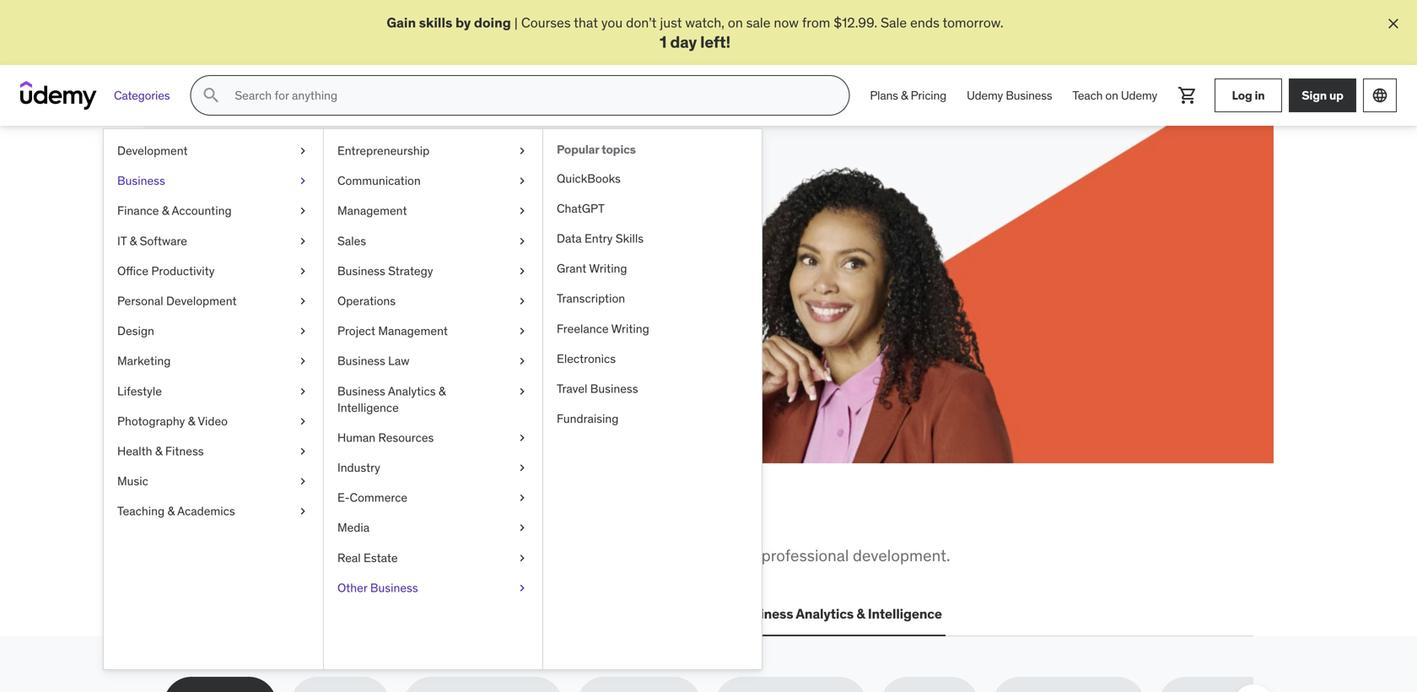 Task type: vqa. For each thing, say whether or not it's contained in the screenshot.
75 Courses
no



Task type: describe. For each thing, give the bounding box(es) containing it.
xsmall image for project management
[[516, 323, 529, 340]]

xsmall image for personal development
[[296, 293, 310, 310]]

in inside learn, practice, succeed (and save) courses for every skill in your learning journey, starting at $12.99. sale ends tomorrow.
[[360, 275, 371, 292]]

xsmall image for other business
[[516, 580, 529, 596]]

xsmall image for entrepreneurship
[[516, 143, 529, 159]]

xsmall image for lifestyle
[[296, 383, 310, 400]]

xsmall image for photography & video
[[296, 413, 310, 430]]

real estate link
[[324, 543, 543, 573]]

business strategy
[[338, 263, 433, 279]]

categories
[[114, 88, 170, 103]]

business down estate
[[370, 580, 418, 595]]

business law
[[338, 353, 410, 369]]

udemy inside 'teach on udemy' link
[[1121, 88, 1158, 103]]

1 vertical spatial development
[[166, 293, 237, 309]]

sale for save)
[[287, 294, 313, 311]]

xsmall image for communication
[[516, 173, 529, 189]]

catalog
[[539, 545, 592, 566]]

photography & video link
[[104, 406, 323, 436]]

business down project on the top left
[[338, 353, 385, 369]]

technical
[[392, 545, 457, 566]]

for
[[277, 275, 294, 292]]

log in link
[[1215, 79, 1283, 112]]

resources
[[378, 430, 434, 445]]

doing
[[474, 14, 511, 31]]

business left teach
[[1006, 88, 1053, 103]]

udemy business
[[967, 88, 1053, 103]]

tomorrow. for |
[[943, 14, 1004, 31]]

data entry skills
[[557, 231, 644, 246]]

popular topics
[[557, 142, 636, 157]]

topics
[[602, 142, 636, 157]]

transcription link
[[543, 284, 762, 314]]

(and
[[224, 233, 283, 268]]

media link
[[324, 513, 543, 543]]

plans & pricing
[[870, 88, 947, 103]]

1 vertical spatial skills
[[256, 503, 328, 538]]

marketing
[[117, 353, 171, 369]]

intelligence for business analytics & intelligence button at right
[[868, 605, 943, 623]]

law
[[388, 353, 410, 369]]

other business
[[338, 580, 418, 595]]

xsmall image for real estate
[[516, 550, 529, 566]]

courses for (and
[[224, 275, 274, 292]]

teaching & academics link
[[104, 496, 323, 527]]

finance
[[117, 203, 159, 218]]

electronics
[[557, 351, 616, 366]]

industry
[[338, 460, 381, 475]]

udemy business link
[[957, 75, 1063, 116]]

plans
[[870, 88, 899, 103]]

xsmall image for e-commerce
[[516, 490, 529, 506]]

business analytics & intelligence button
[[733, 594, 946, 634]]

commerce
[[350, 490, 408, 505]]

to
[[373, 545, 388, 566]]

music
[[117, 474, 148, 489]]

other business link
[[324, 573, 543, 603]]

sign up link
[[1289, 79, 1357, 112]]

learn, practice, succeed (and save) courses for every skill in your learning journey, starting at $12.99. sale ends tomorrow.
[[224, 199, 553, 311]]

skills inside gain skills by doing | courses that you don't just watch, on sale now from $12.99. sale ends tomorrow. 1 day left!
[[419, 14, 453, 31]]

xsmall image for business analytics & intelligence
[[516, 383, 529, 400]]

photography & video
[[117, 414, 228, 429]]

in inside all the skills you need in one place from critical workplace skills to technical topics, our catalog supports well-rounded professional development.
[[456, 503, 482, 538]]

e-commerce
[[338, 490, 408, 505]]

business analytics & intelligence for business analytics & intelligence button at right
[[737, 605, 943, 623]]

office productivity
[[117, 263, 215, 279]]

finance & accounting
[[117, 203, 232, 218]]

& inside "business analytics & intelligence"
[[439, 384, 446, 399]]

xsmall image for media
[[516, 520, 529, 536]]

health
[[117, 444, 152, 459]]

day
[[670, 32, 697, 52]]

photography
[[117, 414, 185, 429]]

supports
[[596, 545, 659, 566]]

all
[[164, 503, 203, 538]]

e-commerce link
[[324, 483, 543, 513]]

our
[[512, 545, 535, 566]]

xsmall image for human resources
[[516, 430, 529, 446]]

freelance
[[557, 321, 609, 336]]

|
[[515, 14, 518, 31]]

topics,
[[460, 545, 508, 566]]

shopping cart with 0 items image
[[1178, 85, 1198, 106]]

& inside button
[[857, 605, 865, 623]]

xsmall image for business
[[296, 173, 310, 189]]

operations
[[338, 293, 396, 309]]

xsmall image for music
[[296, 473, 310, 490]]

xsmall image for operations
[[516, 293, 529, 310]]

sale
[[747, 14, 771, 31]]

$12.99. for |
[[834, 14, 878, 31]]

one
[[487, 503, 535, 538]]

it & software link
[[104, 226, 323, 256]]

now
[[774, 14, 799, 31]]

xsmall image for management
[[516, 203, 529, 219]]

& for fitness
[[155, 444, 162, 459]]

succeed
[[437, 199, 542, 234]]

gain skills by doing | courses that you don't just watch, on sale now from $12.99. sale ends tomorrow. 1 day left!
[[387, 14, 1004, 52]]

writing for grant writing
[[589, 261, 627, 276]]

$12.99. for save)
[[240, 294, 283, 311]]

learn,
[[224, 199, 312, 234]]

teach
[[1073, 88, 1103, 103]]

project management link
[[324, 316, 543, 346]]

finance & accounting link
[[104, 196, 323, 226]]

2 horizontal spatial in
[[1255, 88, 1265, 103]]

left!
[[701, 32, 731, 52]]

grant writing link
[[543, 254, 762, 284]]

lifestyle
[[117, 384, 162, 399]]

travel business link
[[543, 374, 762, 404]]

sales link
[[324, 226, 543, 256]]

teaching
[[117, 504, 165, 519]]

other business element
[[543, 129, 762, 669]]

personal development
[[117, 293, 237, 309]]

sales
[[338, 233, 366, 249]]

0 vertical spatial development
[[117, 143, 188, 158]]

workplace
[[257, 545, 330, 566]]

& for video
[[188, 414, 195, 429]]

entry
[[585, 231, 613, 246]]

data entry skills link
[[543, 224, 762, 254]]

quickbooks link
[[543, 164, 762, 194]]

by
[[456, 14, 471, 31]]

business inside button
[[737, 605, 794, 623]]

on inside 'teach on udemy' link
[[1106, 88, 1119, 103]]

business analytics & intelligence for business analytics & intelligence link at left bottom
[[338, 384, 446, 415]]

real
[[338, 550, 361, 565]]

professional
[[762, 545, 849, 566]]

courses for doing
[[521, 14, 571, 31]]

business up fundraising
[[591, 381, 638, 396]]

xsmall image for office productivity
[[296, 263, 310, 279]]

grant
[[557, 261, 587, 276]]



Task type: locate. For each thing, give the bounding box(es) containing it.
productivity
[[151, 263, 215, 279]]

$12.99. inside learn, practice, succeed (and save) courses for every skill in your learning journey, starting at $12.99. sale ends tomorrow.
[[240, 294, 283, 311]]

xsmall image inside the health & fitness link
[[296, 443, 310, 460]]

it left certifications
[[303, 605, 314, 623]]

office
[[117, 263, 149, 279]]

business analytics & intelligence inside business analytics & intelligence link
[[338, 384, 446, 415]]

estate
[[364, 550, 398, 565]]

0 horizontal spatial sale
[[287, 294, 313, 311]]

sale inside gain skills by doing | courses that you don't just watch, on sale now from $12.99. sale ends tomorrow. 1 day left!
[[881, 14, 907, 31]]

xsmall image inside e-commerce link
[[516, 490, 529, 506]]

analytics for business analytics & intelligence button at right
[[796, 605, 854, 623]]

save)
[[288, 233, 355, 268]]

0 horizontal spatial analytics
[[388, 384, 436, 399]]

0 horizontal spatial business analytics & intelligence
[[338, 384, 446, 415]]

ends for save)
[[316, 294, 346, 311]]

0 vertical spatial data
[[557, 231, 582, 246]]

starting
[[506, 275, 553, 292]]

xsmall image inside lifestyle link
[[296, 383, 310, 400]]

intelligence inside button
[[868, 605, 943, 623]]

0 horizontal spatial tomorrow.
[[349, 294, 410, 311]]

freelance writing
[[557, 321, 650, 336]]

xsmall image for health & fitness
[[296, 443, 310, 460]]

it inside it certifications button
[[303, 605, 314, 623]]

$12.99. down for
[[240, 294, 283, 311]]

tomorrow. inside learn, practice, succeed (and save) courses for every skill in your learning journey, starting at $12.99. sale ends tomorrow.
[[349, 294, 410, 311]]

analytics down the professional
[[796, 605, 854, 623]]

& right plans at the right top of the page
[[901, 88, 908, 103]]

teach on udemy
[[1073, 88, 1158, 103]]

skills left by
[[419, 14, 453, 31]]

xsmall image for business strategy
[[516, 263, 529, 279]]

sign up
[[1302, 88, 1344, 103]]

xsmall image inside "office productivity" link
[[296, 263, 310, 279]]

0 horizontal spatial courses
[[224, 275, 274, 292]]

1 vertical spatial data
[[513, 605, 543, 623]]

communication
[[338, 173, 421, 188]]

in
[[1255, 88, 1265, 103], [360, 275, 371, 292], [456, 503, 482, 538]]

xsmall image inside sales link
[[516, 233, 529, 249]]

plans & pricing link
[[860, 75, 957, 116]]

business down 'rounded'
[[737, 605, 794, 623]]

1 horizontal spatial analytics
[[796, 605, 854, 623]]

academics
[[177, 504, 235, 519]]

up
[[1330, 88, 1344, 103]]

xsmall image for sales
[[516, 233, 529, 249]]

1 vertical spatial in
[[360, 275, 371, 292]]

business strategy link
[[324, 256, 543, 286]]

1 vertical spatial management
[[378, 323, 448, 339]]

sale inside learn, practice, succeed (and save) courses for every skill in your learning journey, starting at $12.99. sale ends tomorrow.
[[287, 294, 313, 311]]

xsmall image
[[296, 143, 310, 159], [296, 173, 310, 189], [296, 233, 310, 249], [296, 263, 310, 279], [296, 293, 310, 310], [296, 383, 310, 400], [296, 413, 310, 430], [296, 443, 310, 460], [516, 460, 529, 476], [296, 473, 310, 490], [516, 490, 529, 506], [516, 520, 529, 536], [516, 550, 529, 566]]

business link
[[104, 166, 323, 196]]

science
[[546, 605, 596, 623]]

skill
[[333, 275, 356, 292]]

rounded
[[698, 545, 758, 566]]

sale down the every
[[287, 294, 313, 311]]

xsmall image inside personal development link
[[296, 293, 310, 310]]

in up "topics,"
[[456, 503, 482, 538]]

xsmall image inside communication link
[[516, 173, 529, 189]]

writing inside "link"
[[589, 261, 627, 276]]

xsmall image inside business analytics & intelligence link
[[516, 383, 529, 400]]

video
[[198, 414, 228, 429]]

0 vertical spatial sale
[[881, 14, 907, 31]]

xsmall image inside teaching & academics link
[[296, 503, 310, 520]]

xsmall image inside management link
[[516, 203, 529, 219]]

chatgpt link
[[543, 194, 762, 224]]

& right "teaching"
[[168, 504, 175, 519]]

sale for |
[[881, 14, 907, 31]]

transcription
[[557, 291, 625, 306]]

xsmall image inside finance & accounting link
[[296, 203, 310, 219]]

xsmall image for it & software
[[296, 233, 310, 249]]

business
[[1006, 88, 1053, 103], [117, 173, 165, 188], [338, 263, 385, 279], [338, 353, 385, 369], [591, 381, 638, 396], [338, 384, 385, 399], [370, 580, 418, 595], [737, 605, 794, 623]]

& down 'development.'
[[857, 605, 865, 623]]

0 vertical spatial in
[[1255, 88, 1265, 103]]

entrepreneurship link
[[324, 136, 543, 166]]

popular
[[557, 142, 599, 157]]

data left entry
[[557, 231, 582, 246]]

$12.99. inside gain skills by doing | courses that you don't just watch, on sale now from $12.99. sale ends tomorrow. 1 day left!
[[834, 14, 878, 31]]

human resources
[[338, 430, 434, 445]]

xsmall image for teaching & academics
[[296, 503, 310, 520]]

& down business law link
[[439, 384, 446, 399]]

0 horizontal spatial intelligence
[[338, 400, 399, 415]]

1 horizontal spatial courses
[[521, 14, 571, 31]]

0 vertical spatial writing
[[589, 261, 627, 276]]

xsmall image inside other business link
[[516, 580, 529, 596]]

ends inside gain skills by doing | courses that you don't just watch, on sale now from $12.99. sale ends tomorrow. 1 day left!
[[911, 14, 940, 31]]

writing down transcription link
[[611, 321, 650, 336]]

business analytics & intelligence up human resources at the bottom left of page
[[338, 384, 446, 415]]

& right health
[[155, 444, 162, 459]]

management down communication at the top of page
[[338, 203, 407, 218]]

1 horizontal spatial you
[[602, 14, 623, 31]]

xsmall image inside human resources link
[[516, 430, 529, 446]]

0 horizontal spatial in
[[360, 275, 371, 292]]

quickbooks
[[557, 171, 621, 186]]

it for it certifications
[[303, 605, 314, 623]]

it inside it & software link
[[117, 233, 127, 249]]

writing down data entry skills
[[589, 261, 627, 276]]

personal development link
[[104, 286, 323, 316]]

1 vertical spatial intelligence
[[868, 605, 943, 623]]

0 vertical spatial intelligence
[[338, 400, 399, 415]]

business up operations
[[338, 263, 385, 279]]

courses right |
[[521, 14, 571, 31]]

you right that
[[602, 14, 623, 31]]

xsmall image inside business link
[[296, 173, 310, 189]]

0 horizontal spatial it
[[117, 233, 127, 249]]

design
[[117, 323, 154, 339]]

project
[[338, 323, 376, 339]]

0 vertical spatial business analytics & intelligence
[[338, 384, 446, 415]]

xsmall image inside it & software link
[[296, 233, 310, 249]]

fitness
[[165, 444, 204, 459]]

1 horizontal spatial on
[[1106, 88, 1119, 103]]

business down business law
[[338, 384, 385, 399]]

0 vertical spatial you
[[602, 14, 623, 31]]

music link
[[104, 466, 323, 496]]

health & fitness link
[[104, 436, 323, 466]]

skills
[[419, 14, 453, 31], [256, 503, 328, 538], [334, 545, 370, 566]]

xsmall image inside project management link
[[516, 323, 529, 340]]

1 horizontal spatial intelligence
[[868, 605, 943, 623]]

1 horizontal spatial $12.99.
[[834, 14, 878, 31]]

0 horizontal spatial skills
[[256, 503, 328, 538]]

& for academics
[[168, 504, 175, 519]]

& for accounting
[[162, 203, 169, 218]]

2 udemy from the left
[[1121, 88, 1158, 103]]

don't
[[626, 14, 657, 31]]

on
[[728, 14, 743, 31], [1106, 88, 1119, 103]]

xsmall image inside the "industry" link
[[516, 460, 529, 476]]

e-
[[338, 490, 350, 505]]

0 vertical spatial it
[[117, 233, 127, 249]]

intelligence for business analytics & intelligence link at left bottom
[[338, 400, 399, 415]]

intelligence up human
[[338, 400, 399, 415]]

xsmall image inside "development" link
[[296, 143, 310, 159]]

from
[[164, 545, 201, 566]]

0 vertical spatial management
[[338, 203, 407, 218]]

courses
[[521, 14, 571, 31], [224, 275, 274, 292]]

xsmall image inside photography & video link
[[296, 413, 310, 430]]

well-
[[663, 545, 698, 566]]

writing
[[589, 261, 627, 276], [611, 321, 650, 336]]

0 vertical spatial on
[[728, 14, 743, 31]]

0 vertical spatial tomorrow.
[[943, 14, 1004, 31]]

data for data science
[[513, 605, 543, 623]]

& for software
[[130, 233, 137, 249]]

xsmall image
[[516, 143, 529, 159], [516, 173, 529, 189], [296, 203, 310, 219], [516, 203, 529, 219], [516, 233, 529, 249], [516, 263, 529, 279], [516, 293, 529, 310], [296, 323, 310, 340], [516, 323, 529, 340], [296, 353, 310, 370], [516, 353, 529, 370], [516, 383, 529, 400], [516, 430, 529, 446], [296, 503, 310, 520], [516, 580, 529, 596]]

in right 'log'
[[1255, 88, 1265, 103]]

1 vertical spatial on
[[1106, 88, 1119, 103]]

travel
[[557, 381, 588, 396]]

0 vertical spatial ends
[[911, 14, 940, 31]]

1 horizontal spatial skills
[[334, 545, 370, 566]]

0 horizontal spatial udemy
[[967, 88, 1004, 103]]

teaching & academics
[[117, 504, 235, 519]]

udemy right pricing
[[967, 88, 1004, 103]]

analytics inside button
[[796, 605, 854, 623]]

ends up pricing
[[911, 14, 940, 31]]

real estate
[[338, 550, 398, 565]]

xsmall image for design
[[296, 323, 310, 340]]

writing for freelance writing
[[611, 321, 650, 336]]

skills down media
[[334, 545, 370, 566]]

chatgpt
[[557, 201, 605, 216]]

sale up plans at the right top of the page
[[881, 14, 907, 31]]

Search for anything text field
[[232, 81, 829, 110]]

courses up at
[[224, 275, 274, 292]]

grant writing
[[557, 261, 627, 276]]

& left video
[[188, 414, 195, 429]]

0 vertical spatial courses
[[521, 14, 571, 31]]

data science
[[513, 605, 596, 623]]

intelligence
[[338, 400, 399, 415], [868, 605, 943, 623]]

xsmall image inside music link
[[296, 473, 310, 490]]

ends inside learn, practice, succeed (and save) courses for every skill in your learning journey, starting at $12.99. sale ends tomorrow.
[[316, 294, 346, 311]]

it certifications
[[303, 605, 403, 623]]

human resources link
[[324, 423, 543, 453]]

1 vertical spatial $12.99.
[[240, 294, 283, 311]]

practice,
[[317, 199, 432, 234]]

development down the categories dropdown button
[[117, 143, 188, 158]]

need
[[386, 503, 451, 538]]

business analytics & intelligence down the professional
[[737, 605, 943, 623]]

data inside 'other business' element
[[557, 231, 582, 246]]

place
[[540, 503, 610, 538]]

0 vertical spatial skills
[[419, 14, 453, 31]]

1 horizontal spatial sale
[[881, 14, 907, 31]]

other
[[338, 580, 368, 595]]

software
[[140, 233, 187, 249]]

tomorrow. inside gain skills by doing | courses that you don't just watch, on sale now from $12.99. sale ends tomorrow. 1 day left!
[[943, 14, 1004, 31]]

1 horizontal spatial ends
[[911, 14, 940, 31]]

on right teach
[[1106, 88, 1119, 103]]

lifestyle link
[[104, 376, 323, 406]]

2 vertical spatial in
[[456, 503, 482, 538]]

0 horizontal spatial data
[[513, 605, 543, 623]]

on inside gain skills by doing | courses that you don't just watch, on sale now from $12.99. sale ends tomorrow. 1 day left!
[[728, 14, 743, 31]]

1 vertical spatial writing
[[611, 321, 650, 336]]

0 horizontal spatial on
[[728, 14, 743, 31]]

1 horizontal spatial it
[[303, 605, 314, 623]]

tomorrow. for save)
[[349, 294, 410, 311]]

design link
[[104, 316, 323, 346]]

skills up workplace
[[256, 503, 328, 538]]

your
[[374, 275, 400, 292]]

analytics down the law
[[388, 384, 436, 399]]

$12.99. right from
[[834, 14, 878, 31]]

xsmall image inside 'design' link
[[296, 323, 310, 340]]

data left "science"
[[513, 605, 543, 623]]

you inside gain skills by doing | courses that you don't just watch, on sale now from $12.99. sale ends tomorrow. 1 day left!
[[602, 14, 623, 31]]

xsmall image inside entrepreneurship link
[[516, 143, 529, 159]]

you up real
[[333, 503, 381, 538]]

from
[[802, 14, 831, 31]]

log in
[[1233, 88, 1265, 103]]

1 vertical spatial business analytics & intelligence
[[737, 605, 943, 623]]

& for pricing
[[901, 88, 908, 103]]

1 vertical spatial you
[[333, 503, 381, 538]]

sign
[[1302, 88, 1327, 103]]

you
[[602, 14, 623, 31], [333, 503, 381, 538]]

ends down skill
[[316, 294, 346, 311]]

submit search image
[[201, 85, 221, 106]]

close image
[[1386, 15, 1403, 32]]

it up the office
[[117, 233, 127, 249]]

it for it & software
[[117, 233, 127, 249]]

you inside all the skills you need in one place from critical workplace skills to technical topics, our catalog supports well-rounded professional development.
[[333, 503, 381, 538]]

udemy image
[[20, 81, 97, 110]]

1 horizontal spatial udemy
[[1121, 88, 1158, 103]]

1 vertical spatial tomorrow.
[[349, 294, 410, 311]]

2 vertical spatial skills
[[334, 545, 370, 566]]

accounting
[[172, 203, 232, 218]]

data science button
[[510, 594, 599, 634]]

data for data entry skills
[[557, 231, 582, 246]]

& up the office
[[130, 233, 137, 249]]

& right finance
[[162, 203, 169, 218]]

xsmall image inside the 'marketing' link
[[296, 353, 310, 370]]

ends for |
[[911, 14, 940, 31]]

tomorrow. up udemy business
[[943, 14, 1004, 31]]

xsmall image inside media link
[[516, 520, 529, 536]]

0 horizontal spatial you
[[333, 503, 381, 538]]

xsmall image for development
[[296, 143, 310, 159]]

1 vertical spatial ends
[[316, 294, 346, 311]]

udemy left shopping cart with 0 items icon
[[1121, 88, 1158, 103]]

xsmall image inside business strategy link
[[516, 263, 529, 279]]

management up the law
[[378, 323, 448, 339]]

business up finance
[[117, 173, 165, 188]]

business analytics & intelligence inside business analytics & intelligence button
[[737, 605, 943, 623]]

it certifications button
[[300, 594, 406, 634]]

data inside button
[[513, 605, 543, 623]]

tomorrow. down the your
[[349, 294, 410, 311]]

xsmall image for business law
[[516, 353, 529, 370]]

courses inside gain skills by doing | courses that you don't just watch, on sale now from $12.99. sale ends tomorrow. 1 day left!
[[521, 14, 571, 31]]

1 vertical spatial sale
[[287, 294, 313, 311]]

management
[[338, 203, 407, 218], [378, 323, 448, 339]]

1 udemy from the left
[[967, 88, 1004, 103]]

entrepreneurship
[[338, 143, 430, 158]]

analytics for business analytics & intelligence link at left bottom
[[388, 384, 436, 399]]

0 horizontal spatial ends
[[316, 294, 346, 311]]

1 horizontal spatial in
[[456, 503, 482, 538]]

watch,
[[686, 14, 725, 31]]

1 vertical spatial courses
[[224, 275, 274, 292]]

journey,
[[455, 275, 502, 292]]

0 horizontal spatial $12.99.
[[240, 294, 283, 311]]

teach on udemy link
[[1063, 75, 1168, 116]]

in up operations
[[360, 275, 371, 292]]

sale
[[881, 14, 907, 31], [287, 294, 313, 311]]

0 vertical spatial $12.99.
[[834, 14, 878, 31]]

strategy
[[388, 263, 433, 279]]

1 vertical spatial analytics
[[796, 605, 854, 623]]

intelligence down 'development.'
[[868, 605, 943, 623]]

xsmall image inside business law link
[[516, 353, 529, 370]]

fundraising
[[557, 411, 619, 426]]

just
[[660, 14, 682, 31]]

the
[[208, 503, 251, 538]]

xsmall image inside real estate link
[[516, 550, 529, 566]]

xsmall image for industry
[[516, 460, 529, 476]]

2 horizontal spatial skills
[[419, 14, 453, 31]]

udemy inside udemy business link
[[967, 88, 1004, 103]]

1 horizontal spatial data
[[557, 231, 582, 246]]

xsmall image for marketing
[[296, 353, 310, 370]]

analytics
[[388, 384, 436, 399], [796, 605, 854, 623]]

development down "office productivity" link on the top
[[166, 293, 237, 309]]

xsmall image for finance & accounting
[[296, 203, 310, 219]]

development link
[[104, 136, 323, 166]]

1 horizontal spatial tomorrow.
[[943, 14, 1004, 31]]

udemy
[[967, 88, 1004, 103], [1121, 88, 1158, 103]]

1 horizontal spatial business analytics & intelligence
[[737, 605, 943, 623]]

1 vertical spatial it
[[303, 605, 314, 623]]

business law link
[[324, 346, 543, 376]]

courses inside learn, practice, succeed (and save) courses for every skill in your learning journey, starting at $12.99. sale ends tomorrow.
[[224, 275, 274, 292]]

xsmall image inside operations link
[[516, 293, 529, 310]]

$12.99.
[[834, 14, 878, 31], [240, 294, 283, 311]]

0 vertical spatial analytics
[[388, 384, 436, 399]]

choose a language image
[[1372, 87, 1389, 104]]

on left sale
[[728, 14, 743, 31]]



